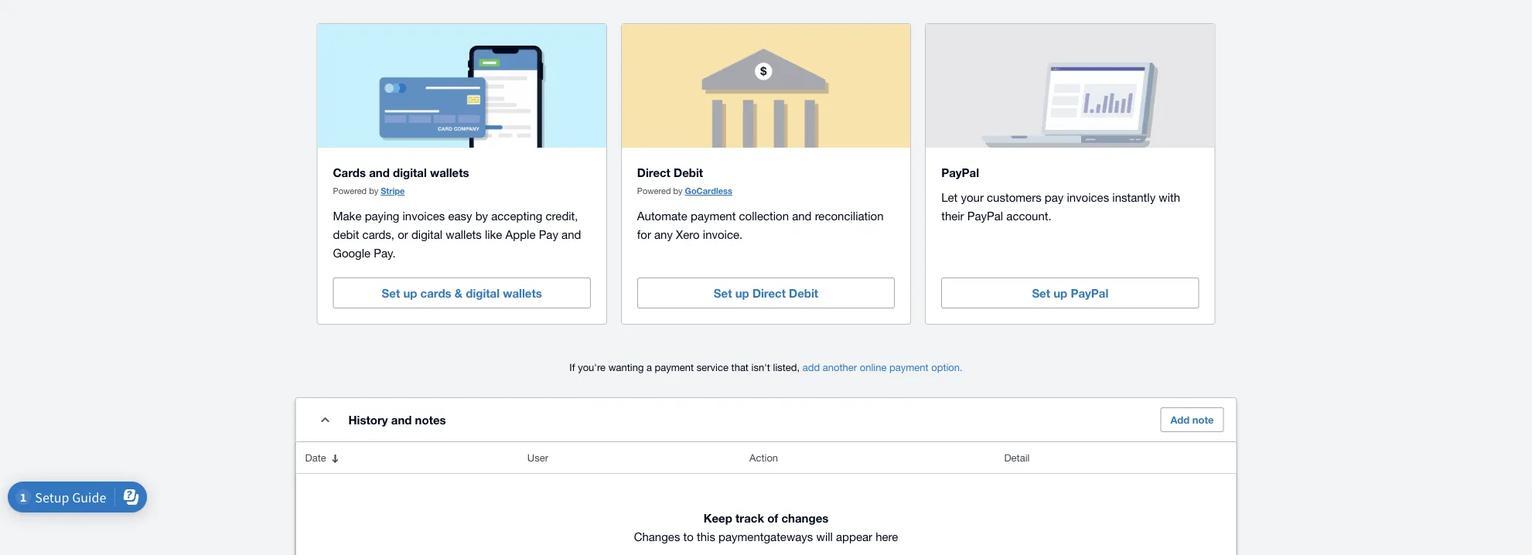 Task type: vqa. For each thing, say whether or not it's contained in the screenshot.
'Purchases overview' link
no



Task type: locate. For each thing, give the bounding box(es) containing it.
wallets inside make paying invoices easy by accepting credit, debit cards, or digital wallets like apple pay and google pay.
[[446, 228, 482, 241]]

1 up from the left
[[403, 286, 417, 300]]

set up cards & digital wallets button
[[333, 278, 591, 309]]

0 vertical spatial invoices
[[1067, 190, 1109, 204]]

1 vertical spatial wallets
[[446, 228, 482, 241]]

powered inside direct debit powered by gocardless
[[637, 186, 671, 196]]

debit up add
[[789, 286, 819, 300]]

2 horizontal spatial up
[[1054, 286, 1068, 300]]

add
[[1171, 414, 1190, 426]]

you're
[[578, 361, 606, 373]]

payment up invoice.
[[691, 209, 736, 223]]

powered
[[333, 186, 367, 196], [637, 186, 671, 196]]

0 horizontal spatial debit
[[674, 166, 703, 180]]

1 horizontal spatial by
[[476, 209, 488, 223]]

wallets down apple
[[503, 286, 542, 300]]

1 horizontal spatial direct
[[753, 286, 786, 300]]

gocardless link
[[685, 186, 732, 196]]

paypal illustration image
[[956, 40, 1185, 148]]

google
[[333, 246, 371, 260]]

this
[[697, 530, 716, 544]]

digital inside "cards and digital wallets powered by stripe"
[[393, 166, 427, 180]]

add note
[[1171, 414, 1214, 426]]

1 vertical spatial paypal
[[968, 209, 1003, 223]]

debit
[[674, 166, 703, 180], [789, 286, 819, 300]]

by inside make paying invoices easy by accepting credit, debit cards, or digital wallets like apple pay and google pay.
[[476, 209, 488, 223]]

1 vertical spatial invoices
[[403, 209, 445, 223]]

by inside "cards and digital wallets powered by stripe"
[[369, 186, 378, 196]]

invoices right pay
[[1067, 190, 1109, 204]]

powered up automate
[[637, 186, 671, 196]]

service
[[697, 361, 729, 373]]

0 horizontal spatial direct
[[637, 166, 671, 180]]

of
[[768, 512, 778, 525]]

set up paypal button
[[942, 278, 1199, 309]]

customers
[[987, 190, 1042, 204]]

wallets down easy
[[446, 228, 482, 241]]

and down credit,
[[562, 228, 581, 241]]

digital up stripe link
[[393, 166, 427, 180]]

0 horizontal spatial invoices
[[403, 209, 445, 223]]

digital right &
[[466, 286, 500, 300]]

with
[[1159, 190, 1181, 204]]

for
[[637, 228, 651, 241]]

1 vertical spatial debit
[[789, 286, 819, 300]]

digital right or
[[411, 228, 443, 241]]

digital
[[393, 166, 427, 180], [411, 228, 443, 241], [466, 286, 500, 300]]

and right collection
[[792, 209, 812, 223]]

by
[[369, 186, 378, 196], [673, 186, 683, 196], [476, 209, 488, 223]]

2 horizontal spatial set
[[1032, 286, 1051, 300]]

let your customers pay invoices instantly with their paypal account.
[[942, 190, 1181, 223]]

up
[[403, 286, 417, 300], [735, 286, 749, 300], [1054, 286, 1068, 300]]

1 horizontal spatial debit
[[789, 286, 819, 300]]

direct up automate
[[637, 166, 671, 180]]

changes
[[782, 512, 829, 525]]

paypal inside button
[[1071, 286, 1109, 300]]

powered down cards
[[333, 186, 367, 196]]

by up automate
[[673, 186, 683, 196]]

1 horizontal spatial up
[[735, 286, 749, 300]]

1 powered from the left
[[333, 186, 367, 196]]

2 vertical spatial paypal
[[1071, 286, 1109, 300]]

by right easy
[[476, 209, 488, 223]]

payment right a
[[655, 361, 694, 373]]

0 horizontal spatial by
[[369, 186, 378, 196]]

date
[[305, 452, 326, 464]]

debit
[[333, 228, 359, 241]]

set
[[382, 286, 400, 300], [714, 286, 732, 300], [1032, 286, 1051, 300]]

2 set from the left
[[714, 286, 732, 300]]

paymentgateways
[[719, 530, 813, 544]]

stripe link
[[381, 186, 405, 196]]

changes
[[634, 530, 680, 544]]

invoice.
[[703, 228, 743, 241]]

apple
[[506, 228, 536, 241]]

track
[[736, 512, 764, 525]]

digital inside button
[[466, 286, 500, 300]]

2 powered from the left
[[637, 186, 671, 196]]

payment
[[691, 209, 736, 223], [655, 361, 694, 373], [890, 361, 929, 373]]

1 vertical spatial direct
[[753, 286, 786, 300]]

to
[[684, 530, 694, 544]]

1 set from the left
[[382, 286, 400, 300]]

direct inside direct debit powered by gocardless
[[637, 166, 671, 180]]

here
[[876, 530, 898, 544]]

wallets
[[430, 166, 469, 180], [446, 228, 482, 241], [503, 286, 542, 300]]

cards and digital wallets powered by stripe
[[333, 166, 469, 196]]

reconciliation
[[815, 209, 884, 223]]

set up direct debit
[[714, 286, 819, 300]]

set for set up paypal
[[1032, 286, 1051, 300]]

wallets inside "cards and digital wallets powered by stripe"
[[430, 166, 469, 180]]

1 vertical spatial digital
[[411, 228, 443, 241]]

up for cards
[[403, 286, 417, 300]]

and inside 'automate payment collection and reconciliation for any xero invoice.'
[[792, 209, 812, 223]]

2 vertical spatial digital
[[466, 286, 500, 300]]

2 vertical spatial wallets
[[503, 286, 542, 300]]

1 horizontal spatial set
[[714, 286, 732, 300]]

any
[[654, 228, 673, 241]]

1 horizontal spatial invoices
[[1067, 190, 1109, 204]]

0 vertical spatial paypal
[[942, 166, 979, 180]]

direct
[[637, 166, 671, 180], [753, 286, 786, 300]]

0 vertical spatial debit
[[674, 166, 703, 180]]

pay.
[[374, 246, 396, 260]]

up for paypal
[[1054, 286, 1068, 300]]

debit inside set up direct debit button
[[789, 286, 819, 300]]

0 horizontal spatial powered
[[333, 186, 367, 196]]

and up stripe link
[[369, 166, 390, 180]]

1 horizontal spatial powered
[[637, 186, 671, 196]]

gocardless illustration image
[[652, 40, 881, 148]]

wallets inside button
[[503, 286, 542, 300]]

online
[[860, 361, 887, 373]]

0 vertical spatial digital
[[393, 166, 427, 180]]

3 set from the left
[[1032, 286, 1051, 300]]

0 horizontal spatial set
[[382, 286, 400, 300]]

easy
[[448, 209, 472, 223]]

and
[[369, 166, 390, 180], [792, 209, 812, 223], [562, 228, 581, 241], [391, 413, 412, 427]]

or
[[398, 228, 408, 241]]

by left 'stripe'
[[369, 186, 378, 196]]

cards,
[[362, 228, 395, 241]]

3 up from the left
[[1054, 286, 1068, 300]]

wallets up easy
[[430, 166, 469, 180]]

automate payment collection and reconciliation for any xero invoice.
[[637, 209, 884, 241]]

direct down 'automate payment collection and reconciliation for any xero invoice.'
[[753, 286, 786, 300]]

0 horizontal spatial up
[[403, 286, 417, 300]]

keep
[[704, 512, 733, 525]]

isn't
[[752, 361, 770, 373]]

toggle button
[[310, 405, 341, 436]]

paypal
[[942, 166, 979, 180], [968, 209, 1003, 223], [1071, 286, 1109, 300]]

debit inside direct debit powered by gocardless
[[674, 166, 703, 180]]

that
[[731, 361, 749, 373]]

invoices up or
[[403, 209, 445, 223]]

2 up from the left
[[735, 286, 749, 300]]

invoices
[[1067, 190, 1109, 204], [403, 209, 445, 223]]

a
[[647, 361, 652, 373]]

debit up "gocardless" 'link'
[[674, 166, 703, 180]]

2 horizontal spatial by
[[673, 186, 683, 196]]

user button
[[518, 443, 740, 474]]

0 vertical spatial direct
[[637, 166, 671, 180]]

0 vertical spatial wallets
[[430, 166, 469, 180]]



Task type: describe. For each thing, give the bounding box(es) containing it.
keep track of changes changes to this paymentgateways will appear here
[[634, 512, 898, 544]]

add
[[803, 361, 820, 373]]

action
[[750, 452, 778, 464]]

instantly
[[1113, 190, 1156, 204]]

and inside "cards and digital wallets powered by stripe"
[[369, 166, 390, 180]]

appear
[[836, 530, 873, 544]]

make
[[333, 209, 362, 223]]

set up cards & digital wallets
[[382, 286, 542, 300]]

paying
[[365, 209, 399, 223]]

payment inside 'automate payment collection and reconciliation for any xero invoice.'
[[691, 209, 736, 223]]

accepting
[[491, 209, 543, 223]]

your
[[961, 190, 984, 204]]

detail button
[[995, 443, 1237, 474]]

will
[[817, 530, 833, 544]]

automate
[[637, 209, 688, 223]]

detail
[[1004, 452, 1030, 464]]

set for set up cards & digital wallets
[[382, 286, 400, 300]]

account.
[[1007, 209, 1052, 223]]

direct debit powered by gocardless
[[637, 166, 732, 196]]

payment right online
[[890, 361, 929, 373]]

toggle image
[[321, 418, 330, 423]]

list of history for this document element
[[296, 443, 1237, 555]]

history
[[349, 413, 388, 427]]

direct inside button
[[753, 286, 786, 300]]

stripe illustration image
[[347, 40, 576, 148]]

&
[[455, 286, 463, 300]]

option.
[[932, 361, 963, 373]]

cards
[[333, 166, 366, 180]]

paypal inside let your customers pay invoices instantly with their paypal account.
[[968, 209, 1003, 223]]

another
[[823, 361, 857, 373]]

collection
[[739, 209, 789, 223]]

let
[[942, 190, 958, 204]]

digital inside make paying invoices easy by accepting credit, debit cards, or digital wallets like apple pay and google pay.
[[411, 228, 443, 241]]

set for set up direct debit
[[714, 286, 732, 300]]

wanting
[[609, 361, 644, 373]]

note
[[1193, 414, 1214, 426]]

add another online payment option. button
[[803, 352, 963, 383]]

powered inside "cards and digital wallets powered by stripe"
[[333, 186, 367, 196]]

and inside make paying invoices easy by accepting credit, debit cards, or digital wallets like apple pay and google pay.
[[562, 228, 581, 241]]

user
[[527, 452, 548, 464]]

action button
[[740, 443, 995, 474]]

notes
[[415, 413, 446, 427]]

and left notes
[[391, 413, 412, 427]]

set up paypal
[[1032, 286, 1109, 300]]

like
[[485, 228, 502, 241]]

credit,
[[546, 209, 578, 223]]

gocardless
[[685, 186, 732, 196]]

invoices inside make paying invoices easy by accepting credit, debit cards, or digital wallets like apple pay and google pay.
[[403, 209, 445, 223]]

by inside direct debit powered by gocardless
[[673, 186, 683, 196]]

xero
[[676, 228, 700, 241]]

if
[[570, 361, 575, 373]]

make paying invoices easy by accepting credit, debit cards, or digital wallets like apple pay and google pay.
[[333, 209, 581, 260]]

stripe
[[381, 186, 405, 196]]

their
[[942, 209, 964, 223]]

invoices inside let your customers pay invoices instantly with their paypal account.
[[1067, 190, 1109, 204]]

add note button
[[1161, 408, 1224, 433]]

pay
[[1045, 190, 1064, 204]]

up for direct
[[735, 286, 749, 300]]

pay
[[539, 228, 558, 241]]

cards
[[421, 286, 451, 300]]

history and notes
[[349, 413, 446, 427]]

date button
[[296, 443, 518, 474]]

listed,
[[773, 361, 800, 373]]

if you're wanting a payment service that isn't listed, add another online payment option.
[[570, 361, 963, 373]]

set up direct debit button
[[637, 278, 895, 309]]



